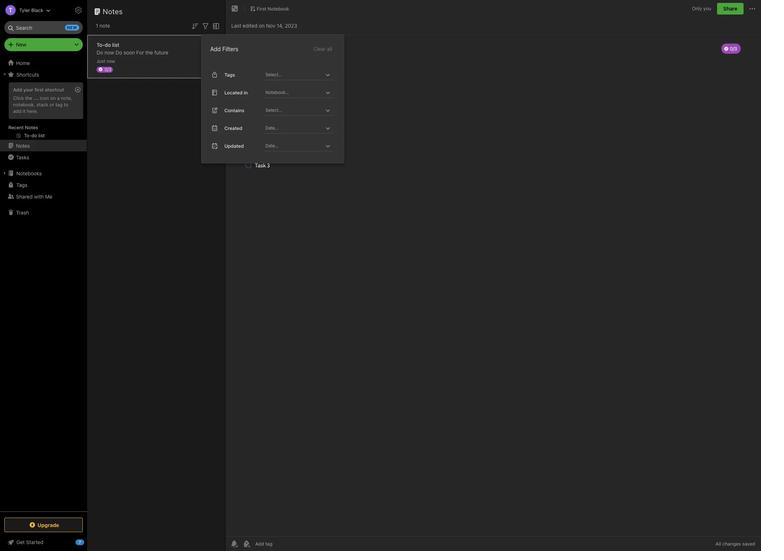 Task type: vqa. For each thing, say whether or not it's contained in the screenshot.
'Edit widget title' image
no



Task type: describe. For each thing, give the bounding box(es) containing it.
add a reminder image
[[230, 540, 239, 549]]

2 do from the left
[[116, 49, 122, 55]]

new search field
[[9, 21, 79, 34]]

home link
[[0, 57, 87, 69]]

7
[[79, 540, 81, 545]]

in
[[244, 90, 248, 95]]

Account field
[[0, 3, 51, 17]]

soon
[[124, 49, 135, 55]]

tasks button
[[0, 151, 87, 163]]

add filters image
[[201, 22, 210, 30]]

or
[[50, 102, 54, 107]]

last edited on nov 14, 2023
[[231, 22, 297, 29]]

Note Editor text field
[[226, 35, 761, 537]]

expand note image
[[231, 4, 239, 13]]

located
[[224, 90, 243, 95]]

saved
[[743, 541, 756, 547]]

clear
[[313, 46, 326, 52]]

on inside icon on a note, notebook, stack or tag to add it here.
[[50, 95, 56, 101]]

filters
[[222, 46, 238, 52]]

shared
[[16, 193, 33, 200]]

2023
[[285, 22, 297, 29]]

all
[[327, 46, 332, 52]]

Add filters field
[[201, 21, 210, 30]]

Tags field
[[264, 70, 333, 80]]

1 vertical spatial now
[[107, 58, 115, 64]]

add
[[13, 108, 21, 114]]

the inside to-do list do now do soon for the future
[[145, 49, 153, 55]]

clear all
[[313, 46, 332, 52]]

more actions image
[[748, 4, 757, 13]]

note
[[100, 23, 110, 29]]

first
[[35, 87, 44, 93]]

contains
[[224, 107, 244, 113]]

add for add filters
[[210, 46, 221, 52]]

only
[[692, 6, 702, 11]]

shortcuts
[[16, 71, 39, 78]]

add for add your first shortcut
[[13, 87, 22, 93]]

it
[[23, 108, 26, 114]]

add tag image
[[242, 540, 251, 549]]

tree containing home
[[0, 57, 87, 511]]

0 vertical spatial tags
[[224, 72, 235, 78]]

0 vertical spatial notes
[[103, 7, 123, 16]]

icon on a note, notebook, stack or tag to add it here.
[[13, 95, 72, 114]]

notebook,
[[13, 102, 35, 107]]

14,
[[277, 22, 284, 29]]

new
[[16, 41, 26, 48]]

View options field
[[210, 21, 220, 30]]

shortcut
[[45, 87, 64, 93]]

to
[[64, 102, 68, 107]]

add filters
[[210, 46, 238, 52]]

 input text field
[[265, 87, 324, 98]]

share
[[724, 5, 738, 12]]

get
[[16, 539, 25, 546]]

group containing add your first shortcut
[[0, 80, 87, 143]]

tasks
[[16, 154, 29, 160]]

1 note
[[96, 23, 110, 29]]

notebooks link
[[0, 167, 87, 179]]

shared with me link
[[0, 191, 87, 202]]

 date picker field for updated
[[264, 141, 340, 151]]

upgrade
[[38, 522, 59, 528]]

tyler black
[[19, 7, 43, 13]]

1 vertical spatial notes
[[25, 125, 38, 130]]

tags button
[[0, 179, 87, 191]]

upgrade button
[[4, 518, 83, 533]]

share button
[[717, 3, 744, 15]]

Contains field
[[264, 105, 333, 116]]

all changes saved
[[716, 541, 756, 547]]

started
[[26, 539, 43, 546]]

you
[[704, 6, 712, 11]]

future
[[154, 49, 168, 55]]

just now
[[97, 58, 115, 64]]

shortcuts button
[[0, 69, 87, 80]]

0/3
[[105, 67, 111, 72]]

all
[[716, 541, 721, 547]]

trash
[[16, 209, 29, 216]]

1 do from the left
[[97, 49, 103, 55]]

get started
[[16, 539, 43, 546]]

here.
[[27, 108, 38, 114]]

expand notebooks image
[[2, 170, 8, 176]]



Task type: locate. For each thing, give the bounding box(es) containing it.
 date picker field for created
[[264, 123, 340, 134]]

recent notes
[[8, 125, 38, 130]]

0 vertical spatial add
[[210, 46, 221, 52]]

tooltip
[[175, 5, 215, 19]]

clear all button
[[313, 45, 333, 53]]

new button
[[4, 38, 83, 51]]

0 vertical spatial the
[[145, 49, 153, 55]]

0 horizontal spatial do
[[97, 49, 103, 55]]

tyler
[[19, 7, 30, 13]]

0 vertical spatial on
[[259, 22, 265, 29]]

now
[[105, 49, 114, 55], [107, 58, 115, 64]]

on left nov
[[259, 22, 265, 29]]

group
[[0, 80, 87, 143]]

1 horizontal spatial on
[[259, 22, 265, 29]]

0 vertical spatial now
[[105, 49, 114, 55]]

updated
[[224, 143, 244, 149]]

first notebook
[[257, 6, 289, 11]]

1
[[96, 23, 98, 29]]

notes right recent
[[25, 125, 38, 130]]

do down list
[[116, 49, 122, 55]]

created
[[224, 125, 242, 131]]

notebook
[[268, 6, 289, 11]]

black
[[31, 7, 43, 13]]

0 horizontal spatial add
[[13, 87, 22, 93]]

tags up shared
[[16, 182, 27, 188]]

notes
[[103, 7, 123, 16], [25, 125, 38, 130], [16, 143, 30, 149]]

tags up located
[[224, 72, 235, 78]]

me
[[45, 193, 52, 200]]

1 horizontal spatial the
[[145, 49, 153, 55]]

the left ...
[[25, 95, 32, 101]]

on inside note window element
[[259, 22, 265, 29]]

Located in field
[[264, 87, 333, 98]]

 input text field
[[265, 70, 324, 80], [265, 105, 324, 115]]

do down to-
[[97, 49, 103, 55]]

first
[[257, 6, 266, 11]]

click to collapse image
[[84, 538, 90, 547]]

the right "for"
[[145, 49, 153, 55]]

do
[[105, 42, 111, 48]]

0 horizontal spatial the
[[25, 95, 32, 101]]

click
[[13, 95, 24, 101]]

date…
[[266, 125, 279, 131], [266, 143, 279, 148]]

to-
[[97, 42, 105, 48]]

tag
[[55, 102, 63, 107]]

0 vertical spatial  input text field
[[265, 70, 324, 80]]

0 vertical spatial date…
[[266, 125, 279, 131]]

1 vertical spatial  input text field
[[265, 105, 324, 115]]

 input text field down  input text box
[[265, 105, 324, 115]]

add left filters
[[210, 46, 221, 52]]

click the ...
[[13, 95, 38, 101]]

changes
[[723, 541, 741, 547]]

 Date picker field
[[264, 123, 340, 134], [264, 141, 340, 151]]

1 vertical spatial date…
[[266, 143, 279, 148]]

 input text field for contains
[[265, 105, 324, 115]]

just
[[97, 58, 105, 64]]

list
[[112, 42, 119, 48]]

now down do
[[105, 49, 114, 55]]

...
[[34, 95, 38, 101]]

the
[[145, 49, 153, 55], [25, 95, 32, 101]]

tags
[[224, 72, 235, 78], [16, 182, 27, 188]]

 input text field up  input text box
[[265, 70, 324, 80]]

0 horizontal spatial tags
[[16, 182, 27, 188]]

on
[[259, 22, 265, 29], [50, 95, 56, 101]]

1 horizontal spatial add
[[210, 46, 221, 52]]

only you
[[692, 6, 712, 11]]

notes up tasks
[[16, 143, 30, 149]]

notes inside notes link
[[16, 143, 30, 149]]

notebooks
[[16, 170, 42, 176]]

do
[[97, 49, 103, 55], [116, 49, 122, 55]]

Help and Learning task checklist field
[[0, 537, 87, 549]]

1 vertical spatial the
[[25, 95, 32, 101]]

Add tag field
[[255, 541, 309, 547]]

tree
[[0, 57, 87, 511]]

note window element
[[226, 0, 761, 551]]

2 date… from the top
[[266, 143, 279, 148]]

More actions field
[[748, 3, 757, 15]]

 input text field inside tags field
[[265, 70, 324, 80]]

1  date picker field from the top
[[264, 123, 340, 134]]

2 vertical spatial notes
[[16, 143, 30, 149]]

1  input text field from the top
[[265, 70, 324, 80]]

add your first shortcut
[[13, 87, 64, 93]]

edited
[[243, 22, 258, 29]]

icon
[[40, 95, 49, 101]]

notes link
[[0, 140, 87, 151]]

1 vertical spatial add
[[13, 87, 22, 93]]

nov
[[266, 22, 275, 29]]

new
[[67, 25, 77, 30]]

shared with me
[[16, 193, 52, 200]]

settings image
[[74, 6, 83, 15]]

the inside group
[[25, 95, 32, 101]]

now inside to-do list do now do soon for the future
[[105, 49, 114, 55]]

your
[[23, 87, 33, 93]]

on left a
[[50, 95, 56, 101]]

 input text field for tags
[[265, 70, 324, 80]]

tags inside button
[[16, 182, 27, 188]]

1 horizontal spatial do
[[116, 49, 122, 55]]

1 date… from the top
[[266, 125, 279, 131]]

with
[[34, 193, 44, 200]]

0 horizontal spatial on
[[50, 95, 56, 101]]

0 vertical spatial  date picker field
[[264, 123, 340, 134]]

Sort options field
[[191, 21, 199, 30]]

add inside group
[[13, 87, 22, 93]]

to-do list do now do soon for the future
[[97, 42, 168, 55]]

stack
[[36, 102, 48, 107]]

1 vertical spatial tags
[[16, 182, 27, 188]]

2  date picker field from the top
[[264, 141, 340, 151]]

1 vertical spatial on
[[50, 95, 56, 101]]

home
[[16, 60, 30, 66]]

Search text field
[[9, 21, 78, 34]]

date… for created
[[266, 125, 279, 131]]

 input text field inside contains 'field'
[[265, 105, 324, 115]]

for
[[136, 49, 144, 55]]

note,
[[61, 95, 72, 101]]

trash link
[[0, 207, 87, 218]]

a
[[57, 95, 60, 101]]

located in
[[224, 90, 248, 95]]

recent
[[8, 125, 24, 130]]

add up click
[[13, 87, 22, 93]]

first notebook button
[[248, 4, 292, 14]]

1 vertical spatial  date picker field
[[264, 141, 340, 151]]

2  input text field from the top
[[265, 105, 324, 115]]

add
[[210, 46, 221, 52], [13, 87, 22, 93]]

now up 0/3
[[107, 58, 115, 64]]

last
[[231, 22, 241, 29]]

notes up note
[[103, 7, 123, 16]]

date… for updated
[[266, 143, 279, 148]]

1 horizontal spatial tags
[[224, 72, 235, 78]]



